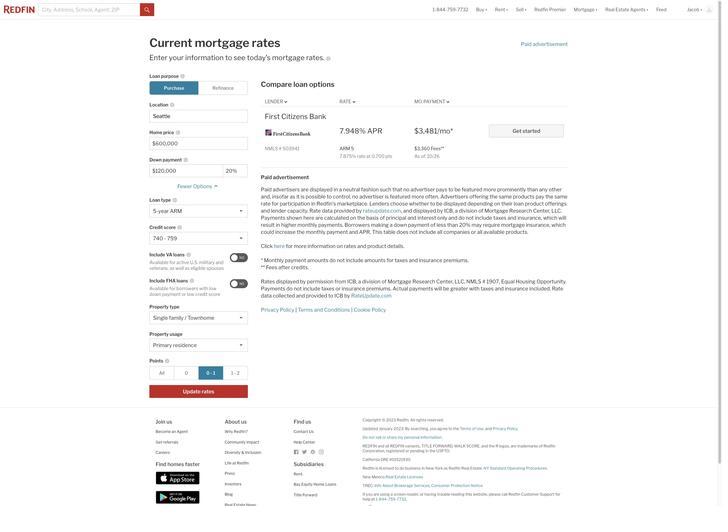 Task type: locate. For each thing, give the bounding box(es) containing it.
1 horizontal spatial #
[[483, 279, 486, 285]]

1 payments from the top
[[261, 215, 286, 221]]

offering
[[470, 194, 489, 200]]

1 horizontal spatial at
[[367, 154, 371, 159]]

for down fha
[[170, 286, 176, 292]]

0 horizontal spatial featured
[[390, 194, 411, 200]]

real down "licensed"
[[386, 475, 394, 480]]

data
[[322, 208, 333, 214], [261, 293, 272, 299]]

1 vertical spatial loan
[[514, 201, 524, 207]]

2 vertical spatial information
[[421, 436, 442, 440]]

0 horizontal spatial down payment text field
[[152, 168, 220, 174]]

0 horizontal spatial will
[[435, 286, 442, 292]]

1 | from the left
[[296, 307, 297, 314]]

information
[[185, 53, 224, 62], [308, 244, 336, 250], [421, 436, 442, 440]]

0 horizontal spatial |
[[296, 307, 297, 314]]

0 inside option
[[185, 371, 188, 376]]

product inside paid advertisers are displayed in a neutral fashion such that no advertiser pays to be featured more prominently than any other and, insofar as it is possible to control, no advertiser is featured more often. advertisers offering the same products pay the same rate for participation in redfin's marketplace. lenders choose whether to be displayed depending on their loan product offerings and lender capacity. rate data provided by
[[525, 201, 544, 207]]

2 vertical spatial more
[[294, 244, 307, 250]]

mexico
[[372, 475, 385, 480]]

rates
[[261, 279, 275, 285]]

title forward
[[294, 493, 318, 498]]

0.700
[[372, 154, 385, 159]]

available for veterans,
[[150, 260, 169, 266]]

more up the offering
[[484, 187, 496, 193]]

2 0 from the left
[[207, 371, 210, 376]]

1 horizontal spatial on
[[350, 215, 356, 221]]

0 vertical spatial rates
[[252, 36, 281, 50]]

0 horizontal spatial privacy
[[261, 307, 279, 314]]

nmls left 503941
[[265, 146, 278, 151]]

or
[[471, 229, 476, 236], [336, 286, 341, 292], [182, 292, 186, 297], [383, 436, 386, 440], [406, 449, 410, 454], [420, 493, 424, 497]]

1 horizontal spatial home
[[314, 483, 325, 487]]

0 horizontal spatial 1-
[[376, 497, 379, 502]]

uspto.
[[437, 449, 450, 454]]

and left lender
[[261, 208, 270, 214]]

new
[[426, 467, 434, 471], [363, 475, 371, 480]]

▾ left the real estate agents ▾
[[596, 7, 598, 12]]

mortgage right the premier
[[574, 7, 595, 12]]

taxes down details.
[[395, 258, 408, 264]]

to up redfin's
[[327, 194, 332, 200]]

0 vertical spatial .
[[518, 427, 519, 432]]

center, down pay
[[534, 208, 551, 214]]

1 horizontal spatial information
[[308, 244, 336, 250]]

paid
[[521, 41, 532, 47], [261, 175, 272, 181], [261, 187, 272, 193]]

1 vertical spatial available
[[150, 286, 169, 292]]

0 horizontal spatial real
[[386, 475, 394, 480]]

collected
[[273, 293, 295, 299]]

do up 20%
[[459, 215, 465, 221]]

displayed up interest
[[413, 208, 436, 214]]

1 horizontal spatial you
[[430, 427, 437, 432]]

primary residence
[[153, 343, 197, 349]]

purchase
[[164, 85, 184, 91]]

0 vertical spatial down
[[394, 222, 407, 228]]

arm
[[340, 146, 350, 151], [170, 209, 182, 215]]

option group for loan purpose
[[150, 81, 248, 95]]

nmls right llc,
[[467, 279, 482, 285]]

1 vertical spatial 7732
[[397, 497, 407, 502]]

payments inside rates displayed by permission from icb, a division of mortgage research center, llc, nmls # 1907, equal housing opportunity. payments do not include taxes or insurance premiums. actual payments will be greater with taxes and insurance included. rate data collected and provided to icb by
[[261, 286, 286, 292]]

monthly down payments.
[[306, 229, 326, 236]]

**
[[261, 265, 265, 271]]

division inside , and displayed by icb, a division of mortgage research center, llc. payments shown here are calculated on the basis of principal and interest only and do not include taxes and insurance, which will result in higher monthly payments. borrowers making a down payment of less than 20% may require mortgage insurance, which could increase the monthly payment and apr. this table does not include all companies or all available products.
[[459, 208, 478, 214]]

research down products
[[510, 208, 532, 214]]

available inside available for active u.s. military and veterans, as well as eligible spouses
[[150, 260, 169, 266]]

same up offerings
[[555, 194, 568, 200]]

1 vertical spatial product
[[368, 244, 387, 250]]

▾ right rent
[[506, 7, 509, 12]]

type up 5-year arm
[[161, 198, 171, 203]]

0 horizontal spatial %
[[352, 154, 356, 159]]

inclusion
[[245, 451, 261, 456]]

loan down products
[[514, 201, 524, 207]]

payment down payments.
[[327, 229, 348, 236]]

- for 0
[[211, 371, 212, 376]]

1 vertical spatial nmls
[[467, 279, 482, 285]]

us up us at the bottom left of the page
[[306, 420, 311, 426]]

1 1 from the left
[[213, 371, 215, 376]]

include for include va loans
[[150, 252, 165, 258]]

0 vertical spatial rate
[[340, 99, 352, 104]]

credits.
[[291, 265, 309, 271]]

all down "points"
[[159, 371, 165, 376]]

0 horizontal spatial same
[[499, 194, 512, 200]]

redfin down the do
[[363, 444, 377, 449]]

2 1 from the left
[[231, 371, 233, 376]]

Home price text field
[[152, 141, 245, 147]]

insurance down the from
[[342, 286, 365, 292]]

options
[[193, 184, 212, 190]]

nmls
[[265, 146, 278, 151], [467, 279, 482, 285]]

1 horizontal spatial data
[[322, 208, 333, 214]]

data inside paid advertisers are displayed in a neutral fashion such that no advertiser pays to be featured more prominently than any other and, insofar as it is possible to control, no advertiser is featured more often. advertisers offering the same products pay the same rate for participation in redfin's marketplace. lenders choose whether to be displayed depending on their loan product offerings and lender capacity. rate data provided by
[[322, 208, 333, 214]]

for up lender
[[272, 201, 279, 207]]

update rates
[[183, 389, 214, 395]]

1 available from the top
[[150, 260, 169, 266]]

mo.
[[415, 99, 423, 104]]

0 vertical spatial you
[[430, 427, 437, 432]]

0 horizontal spatial here
[[274, 244, 285, 250]]

option group
[[150, 81, 248, 95], [150, 367, 248, 381]]

redfin inside button
[[535, 7, 549, 12]]

2 vertical spatial rates
[[202, 389, 214, 395]]

to up advertisers
[[449, 187, 454, 193]]

1 left "2"
[[231, 371, 233, 376]]

All radio
[[150, 367, 174, 381]]

1 vertical spatial here
[[274, 244, 285, 250]]

1 horizontal spatial down payment text field
[[226, 168, 245, 174]]

all left rights
[[411, 418, 415, 423]]

loans for include va loans
[[173, 252, 185, 258]]

mortgage inside mortgage ▾ dropdown button
[[574, 7, 595, 12]]

include down 'permission' on the left bottom of page
[[303, 286, 320, 292]]

get inside "button"
[[513, 128, 522, 134]]

download the redfin app from the google play store image
[[156, 492, 200, 505]]

2 us from the left
[[241, 420, 247, 426]]

primary
[[153, 343, 172, 349]]

0 vertical spatial more
[[484, 187, 496, 193]]

neutral
[[343, 187, 360, 193]]

of up rateupdate.com
[[382, 279, 387, 285]]

community impact button
[[225, 440, 259, 445]]

option group containing all
[[150, 367, 248, 381]]

0 vertical spatial 1-
[[433, 7, 437, 12]]

2 horizontal spatial real
[[606, 7, 615, 12]]

2 horizontal spatial on
[[495, 201, 501, 207]]

1 with from the left
[[199, 286, 208, 292]]

paid inside button
[[521, 41, 532, 47]]

4 ▾ from the left
[[596, 7, 598, 12]]

1 vertical spatial more
[[412, 194, 425, 200]]

amounts up credits.
[[307, 258, 329, 264]]

the left r
[[489, 444, 495, 449]]

notice
[[471, 484, 483, 489]]

be up advertisers
[[455, 187, 461, 193]]

0 inside radio
[[207, 371, 210, 376]]

2 horizontal spatial .
[[518, 427, 519, 432]]

1 vertical spatial mortgage
[[485, 208, 509, 214]]

0 horizontal spatial advertisement
[[273, 175, 309, 181]]

▾ for buy ▾
[[486, 7, 488, 12]]

are right logos,
[[511, 444, 517, 449]]

loans up borrowers
[[177, 278, 188, 284]]

download the redfin app on the apple app store image
[[156, 472, 200, 485]]

redfin inside redfin and all redfin variants, title forward, walk score, and the r logos, are trademarks of redfin corporation, registered or pending in the uspto.
[[544, 444, 556, 449]]

0 vertical spatial get
[[513, 128, 522, 134]]

redfin pinterest image
[[311, 450, 316, 455]]

first
[[265, 112, 280, 121]]

rights
[[416, 418, 427, 423]]

do inside , and displayed by icb, a division of mortgage research center, llc. payments shown here are calculated on the basis of principal and interest only and do not include taxes and insurance, which will result in higher monthly payments. borrowers making a down payment of less than 20% may require mortgage insurance, which could increase the monthly payment and apr. this table does not include all companies or all available products.
[[459, 215, 465, 221]]

rate inside paid advertisers are displayed in a neutral fashion such that no advertiser pays to be featured more prominently than any other and, insofar as it is possible to control, no advertiser is featured more often. advertisers offering the same products pay the same rate for participation in redfin's marketplace. lenders choose whether to be displayed depending on their loan product offerings and lender capacity. rate data provided by
[[261, 201, 271, 207]]

| left cookie
[[351, 307, 353, 314]]

us for about us
[[241, 420, 247, 426]]

include
[[475, 215, 493, 221], [419, 229, 436, 236], [346, 258, 364, 264], [303, 286, 320, 292]]

with inside rates displayed by permission from icb, a division of mortgage research center, llc, nmls # 1907, equal housing opportunity. payments do not include taxes or insurance premiums. actual payments will be greater with taxes and insurance included. rate data collected and provided to icb by
[[470, 286, 480, 292]]

redfin down &
[[237, 461, 249, 466]]

rate up 7.948
[[340, 99, 352, 104]]

terms left conditions
[[298, 307, 313, 314]]

/
[[185, 315, 187, 322]]

rate inside arm 5 7.875 % rate at 0.700 pts
[[357, 154, 366, 159]]

do inside * monthly payment amounts do not include amounts for taxes and insurance premiums. ** fees after credits.
[[330, 258, 336, 264]]

Down payment text field
[[152, 168, 220, 174], [226, 168, 245, 174]]

real estate agents ▾ button
[[602, 0, 653, 19]]

1
[[213, 371, 215, 376], [231, 371, 233, 376]]

started
[[523, 128, 541, 134]]

find
[[294, 420, 305, 426], [156, 462, 166, 468]]

as inside paid advertisers are displayed in a neutral fashion such that no advertiser pays to be featured more prominently than any other and, insofar as it is possible to control, no advertiser is featured more often. advertisers offering the same products pay the same rate for participation in redfin's marketplace. lenders choose whether to be displayed depending on their loan product offerings and lender capacity. rate data provided by
[[290, 194, 295, 200]]

ny standard operating procedures link
[[484, 467, 547, 471]]

find for find homes faster
[[156, 462, 166, 468]]

payment inside * monthly payment amounts do not include amounts for taxes and insurance premiums. ** fees after credits.
[[285, 258, 306, 264]]

1 vertical spatial property
[[150, 332, 169, 337]]

3 ▾ from the left
[[525, 7, 527, 12]]

customer
[[521, 493, 539, 497]]

2 horizontal spatial be
[[455, 187, 461, 193]]

points
[[150, 359, 163, 364]]

fashion
[[361, 187, 379, 193]]

7.948 % apr
[[340, 127, 383, 135]]

all down share
[[386, 444, 389, 449]]

pending
[[410, 449, 425, 454]]

for right here link
[[286, 244, 293, 250]]

redfin down the my
[[390, 444, 405, 449]]

by inside , and displayed by icb, a division of mortgage research center, llc. payments shown here are calculated on the basis of principal and interest only and do not include taxes and insurance, which will result in higher monthly payments. borrowers making a down payment of less than 20% may require mortgage insurance, which could increase the monthly payment and apr. this table does not include all companies or all available products.
[[438, 208, 443, 214]]

will inside rates displayed by permission from icb, a division of mortgage research center, llc, nmls # 1907, equal housing opportunity. payments do not include taxes or insurance premiums. actual payments will be greater with taxes and insurance included. rate data collected and provided to icb by
[[435, 286, 442, 292]]

or up icb
[[336, 286, 341, 292]]

1 horizontal spatial score
[[209, 292, 220, 297]]

of down rateupdate.com link
[[380, 215, 385, 221]]

credit score
[[150, 225, 176, 230]]

0 vertical spatial will
[[559, 215, 567, 221]]

include for include fha loans
[[150, 278, 165, 284]]

rate down and,
[[261, 201, 271, 207]]

no up marketplace.
[[352, 194, 359, 200]]

their
[[502, 201, 513, 207]]

include inside rates displayed by permission from icb, a division of mortgage research center, llc, nmls # 1907, equal housing opportunity. payments do not include taxes or insurance premiums. actual payments will be greater with taxes and insurance included. rate data collected and provided to icb by
[[303, 286, 320, 292]]

0 horizontal spatial home
[[150, 130, 162, 135]]

0 vertical spatial ,
[[401, 208, 402, 214]]

support
[[540, 493, 555, 497]]

all inside radio
[[159, 371, 165, 376]]

for inside * monthly payment amounts do not include amounts for taxes and insurance premiums. ** fees after credits.
[[387, 258, 394, 264]]

as left the 'well'
[[170, 266, 175, 271]]

%
[[360, 127, 366, 135], [352, 154, 356, 159]]

type for year
[[161, 198, 171, 203]]

- inside 0 - 1 radio
[[211, 371, 212, 376]]

provided inside paid advertisers are displayed in a neutral fashion such that no advertiser pays to be featured more prominently than any other and, insofar as it is possible to control, no advertiser is featured more often. advertisers offering the same products pay the same rate for participation in redfin's marketplace. lenders choose whether to be displayed depending on their loan product offerings and lender capacity. rate data provided by
[[334, 208, 355, 214]]

1 horizontal spatial no
[[404, 187, 410, 193]]

rates inside button
[[202, 389, 214, 395]]

do
[[363, 436, 368, 440]]

mortgage ▾ button
[[570, 0, 602, 19]]

payments inside , and displayed by icb, a division of mortgage research center, llc. payments shown here are calculated on the basis of principal and interest only and do not include taxes and insurance, which will result in higher monthly payments. borrowers making a down payment of less than 20% may require mortgage insurance, which could increase the monthly payment and apr. this table does not include all companies or all available products.
[[261, 215, 286, 221]]

1 vertical spatial on
[[350, 215, 356, 221]]

2 available from the top
[[150, 286, 169, 292]]

purpose
[[161, 74, 179, 79]]

product down pay
[[525, 201, 544, 207]]

0 vertical spatial option group
[[150, 81, 248, 95]]

loan for loan type
[[150, 198, 160, 203]]

1 left 1 - 2 radio
[[213, 371, 215, 376]]

policy up logos,
[[507, 427, 518, 432]]

0 horizontal spatial provided
[[306, 293, 327, 299]]

1-844-759-7732 link down info about brokerage services link
[[376, 497, 407, 502]]

2 include from the top
[[150, 278, 165, 284]]

1 horizontal spatial featured
[[462, 187, 483, 193]]

property for single family / townhome
[[150, 305, 169, 310]]

1 horizontal spatial mortgage
[[485, 208, 509, 214]]

1 vertical spatial be
[[437, 201, 443, 207]]

1 vertical spatial information
[[308, 244, 336, 250]]

find for find us
[[294, 420, 305, 426]]

and up the spouses
[[216, 260, 224, 266]]

5
[[351, 146, 354, 151]]

with inside the 'available for borrowers with low down payment or low credit score'
[[199, 286, 208, 292]]

option group up state, city, county, zip search field
[[150, 81, 248, 95]]

,
[[401, 208, 402, 214], [484, 427, 485, 432], [430, 484, 431, 489]]

loan left the purpose
[[150, 74, 160, 79]]

available inside the 'available for borrowers with low down payment or low credit score'
[[150, 286, 169, 292]]

0 horizontal spatial get
[[156, 440, 162, 445]]

0 vertical spatial paid advertisement
[[521, 41, 568, 47]]

2 loan from the top
[[150, 198, 160, 203]]

0 horizontal spatial new
[[363, 475, 371, 480]]

0 vertical spatial type
[[161, 198, 171, 203]]

or inside the if you are using a screen reader, or having trouble reading this website, please call redfin customer support for help at
[[420, 493, 424, 497]]

0 horizontal spatial premiums.
[[366, 286, 392, 292]]

2 property from the top
[[150, 332, 169, 337]]

include down veterans,
[[150, 278, 165, 284]]

type for family
[[170, 305, 180, 310]]

0 horizontal spatial icb,
[[348, 279, 357, 285]]

redfin inside the if you are using a screen reader, or having trouble reading this website, please call redfin customer support for help at
[[509, 493, 521, 497]]

other
[[549, 187, 562, 193]]

▾ for sell ▾
[[525, 7, 527, 12]]

here down 'capacity.'
[[304, 215, 315, 221]]

the right the offering
[[490, 194, 498, 200]]

#
[[279, 146, 282, 151], [483, 279, 486, 285]]

by up only
[[438, 208, 443, 214]]

or down borrowers
[[182, 292, 186, 297]]

are inside , and displayed by icb, a division of mortgage research center, llc. payments shown here are calculated on the basis of principal and interest only and do not include taxes and insurance, which will result in higher monthly payments. borrowers making a down payment of less than 20% may require mortgage insurance, which could increase the monthly payment and apr. this table does not include all companies or all available products.
[[316, 215, 323, 221]]

redfin right call
[[509, 493, 521, 497]]

often.
[[426, 194, 440, 200]]

payments.
[[319, 222, 344, 228]]

spouses
[[207, 266, 224, 271]]

a up rateupdate.com
[[358, 279, 361, 285]]

participation
[[280, 201, 310, 207]]

1 us from the left
[[167, 420, 172, 426]]

0 horizontal spatial 0
[[185, 371, 188, 376]]

1 horizontal spatial privacy policy link
[[493, 427, 518, 432]]

va
[[166, 252, 172, 258]]

1 horizontal spatial provided
[[334, 208, 355, 214]]

5-
[[153, 209, 158, 215]]

759- left buy
[[447, 7, 458, 12]]

2 with from the left
[[470, 286, 480, 292]]

844- for 1-844-759-7732 .
[[379, 497, 388, 502]]

llc.
[[552, 208, 562, 214]]

759- down info about brokerage services link
[[388, 497, 397, 502]]

york
[[435, 467, 443, 471]]

down inside , and displayed by icb, a division of mortgage research center, llc. payments shown here are calculated on the basis of principal and interest only and do not include taxes and insurance, which will result in higher monthly payments. borrowers making a down payment of less than 20% may require mortgage insurance, which could increase the monthly payment and apr. this table does not include all companies or all available products.
[[394, 222, 407, 228]]

1-844-759-7732 link
[[433, 7, 469, 12], [376, 497, 407, 502]]

available up veterans,
[[150, 260, 169, 266]]

1 redfin from the left
[[363, 444, 377, 449]]

to left icb
[[329, 293, 334, 299]]

0 horizontal spatial rate
[[261, 201, 271, 207]]

january
[[379, 427, 393, 432]]

year
[[158, 209, 169, 215]]

nmls inside rates displayed by permission from icb, a division of mortgage research center, llc, nmls # 1907, equal housing opportunity. payments do not include taxes or insurance premiums. actual payments will be greater with taxes and insurance included. rate data collected and provided to icb by
[[467, 279, 482, 285]]

real left estate.
[[462, 467, 470, 471]]

2 redfin from the left
[[390, 444, 405, 449]]

3 us from the left
[[306, 420, 311, 426]]

1 horizontal spatial mortgage
[[272, 53, 305, 62]]

2023:
[[394, 427, 405, 432]]

% left the apr
[[360, 127, 366, 135]]

2 option group from the top
[[150, 367, 248, 381]]

2 horizontal spatial at
[[371, 497, 375, 502]]

loans up active
[[173, 252, 185, 258]]

1 option group from the top
[[150, 81, 248, 95]]

update
[[183, 389, 201, 395]]

conditions
[[324, 307, 350, 314]]

submit search image
[[145, 7, 150, 12]]

impact
[[247, 440, 259, 445]]

bay equity home loans button
[[294, 483, 337, 487]]

2 vertical spatial be
[[443, 286, 450, 292]]

property
[[150, 305, 169, 310], [150, 332, 169, 337]]

get for get started
[[513, 128, 522, 134]]

844-
[[437, 7, 447, 12], [379, 497, 388, 502]]

- for 1
[[234, 371, 236, 376]]

2 | from the left
[[351, 307, 353, 314]]

of left less
[[431, 222, 436, 228]]

data down redfin's
[[322, 208, 333, 214]]

0 vertical spatial icb,
[[444, 208, 454, 214]]

by inside paid advertisers are displayed in a neutral fashion such that no advertiser pays to be featured more prominently than any other and, insofar as it is possible to control, no advertiser is featured more often. advertisers offering the same products pay the same rate for participation in redfin's marketplace. lenders choose whether to be displayed depending on their loan product offerings and lender capacity. rate data provided by
[[356, 208, 362, 214]]

include up the from
[[346, 258, 364, 264]]

0 horizontal spatial loan
[[294, 80, 308, 89]]

by down marketplace.
[[356, 208, 362, 214]]

and inside * monthly payment amounts do not include amounts for taxes and insurance premiums. ** fees after credits.
[[409, 258, 418, 264]]

1 horizontal spatial product
[[525, 201, 544, 207]]

than inside paid advertisers are displayed in a neutral fashion such that no advertiser pays to be featured more prominently than any other and, insofar as it is possible to control, no advertiser is featured more often. advertisers offering the same products pay the same rate for participation in redfin's marketplace. lenders choose whether to be displayed depending on their loan product offerings and lender capacity. rate data provided by
[[528, 187, 538, 193]]

advertiser up often.
[[411, 187, 435, 193]]

bank
[[310, 112, 327, 121]]

available for borrowers with low down payment or low credit score
[[150, 286, 220, 297]]

0
[[185, 371, 188, 376], [207, 371, 210, 376]]

data down 'rates'
[[261, 293, 272, 299]]

1 horizontal spatial more
[[412, 194, 425, 200]]

real estate licenses link
[[386, 475, 423, 480]]

for inside paid advertisers are displayed in a neutral fashion such that no advertiser pays to be featured more prominently than any other and, insofar as it is possible to control, no advertiser is featured more often. advertisers offering the same products pay the same rate for participation in redfin's marketplace. lenders choose whether to be displayed depending on their loan product offerings and lender capacity. rate data provided by
[[272, 201, 279, 207]]

include left va
[[150, 252, 165, 258]]

0 horizontal spatial mortgage
[[195, 36, 250, 50]]

center, inside rates displayed by permission from icb, a division of mortgage research center, llc, nmls # 1907, equal housing opportunity. payments do not include taxes or insurance premiums. actual payments will be greater with taxes and insurance included. rate data collected and provided to icb by
[[437, 279, 454, 285]]

1 horizontal spatial will
[[559, 215, 567, 221]]

1 vertical spatial advertiser
[[360, 194, 384, 200]]

0 vertical spatial all
[[159, 371, 165, 376]]

7.875
[[340, 154, 352, 159]]

0 vertical spatial property
[[150, 305, 169, 310]]

or inside , and displayed by icb, a division of mortgage research center, llc. payments shown here are calculated on the basis of principal and interest only and do not include taxes and insurance, which will result in higher monthly payments. borrowers making a down payment of less than 20% may require mortgage insurance, which could increase the monthly payment and apr. this table does not include all companies or all available products.
[[471, 229, 476, 236]]

privacy policy link
[[261, 307, 295, 314], [493, 427, 518, 432]]

refinance
[[213, 85, 234, 91]]

1 ▾ from the left
[[486, 7, 488, 12]]

1 vertical spatial 1-
[[376, 497, 379, 502]]

1 - 2 radio
[[223, 367, 248, 381]]

0 vertical spatial about
[[225, 420, 240, 426]]

in right pending
[[426, 449, 429, 454]]

▾ for jacob ▾
[[701, 7, 703, 12]]

for inside the if you are using a screen reader, or having trouble reading this website, please call redfin customer support for help at
[[556, 493, 561, 497]]

than inside , and displayed by icb, a division of mortgage research center, llc. payments shown here are calculated on the basis of principal and interest only and do not include taxes and insurance, which will result in higher monthly payments. borrowers making a down payment of less than 20% may require mortgage insurance, which could increase the monthly payment and apr. this table does not include all companies or all available products.
[[448, 222, 458, 228]]

rates down borrowers
[[344, 244, 356, 250]]

real right the mortgage ▾
[[606, 7, 615, 12]]

Purchase radio
[[150, 81, 199, 95]]

available
[[484, 229, 505, 236]]

all inside redfin and all redfin variants, title forward, walk score, and the r logos, are trademarks of redfin corporation, registered or pending in the uspto.
[[386, 444, 389, 449]]

here inside , and displayed by icb, a division of mortgage research center, llc. payments shown here are calculated on the basis of principal and interest only and do not include taxes and insurance, which will result in higher monthly payments. borrowers making a down payment of less than 20% may require mortgage insurance, which could increase the monthly payment and apr. this table does not include all companies or all available products.
[[304, 215, 315, 221]]

include inside * monthly payment amounts do not include amounts for taxes and insurance premiums. ** fees after credits.
[[346, 258, 364, 264]]

1 vertical spatial paid advertisement
[[261, 175, 309, 181]]

0 vertical spatial 844-
[[437, 7, 447, 12]]

press button
[[225, 472, 235, 477]]

6 ▾ from the left
[[701, 7, 703, 12]]

1 horizontal spatial advertiser
[[411, 187, 435, 193]]

see
[[234, 53, 246, 62]]

redfin twitter image
[[302, 450, 307, 455]]

agents
[[631, 7, 646, 12]]

than up pay
[[528, 187, 538, 193]]

2 ▾ from the left
[[506, 7, 509, 12]]

1 loan from the top
[[150, 74, 160, 79]]

as left the it
[[290, 194, 295, 200]]

center, inside , and displayed by icb, a division of mortgage research center, llc. payments shown here are calculated on the basis of principal and interest only and do not include taxes and insurance, which will result in higher monthly payments. borrowers making a down payment of less than 20% may require mortgage insurance, which could increase the monthly payment and apr. this table does not include all companies or all available products.
[[534, 208, 551, 214]]

1 vertical spatial #
[[483, 279, 486, 285]]

State, City, County, ZIP search field
[[150, 110, 248, 123]]

0 horizontal spatial at
[[233, 461, 236, 466]]

mortgage up products.
[[501, 222, 525, 228]]

0 vertical spatial center,
[[534, 208, 551, 214]]

control,
[[333, 194, 351, 200]]

compare
[[261, 80, 292, 89]]

in inside redfin and all redfin variants, title forward, walk score, and the r logos, are trademarks of redfin corporation, registered or pending in the uspto.
[[426, 449, 429, 454]]

▾ right sell at the top of page
[[525, 7, 527, 12]]

1 include from the top
[[150, 252, 165, 258]]

2 horizontal spatial us
[[306, 420, 311, 426]]

advertisement
[[533, 41, 568, 47], [273, 175, 309, 181]]

information down current mortgage rates
[[185, 53, 224, 62]]

more
[[484, 187, 496, 193], [412, 194, 425, 200], [294, 244, 307, 250]]

▾ right agents
[[647, 7, 649, 12]]

or down services
[[420, 493, 424, 497]]

and inside paid advertisers are displayed in a neutral fashion such that no advertiser pays to be featured more prominently than any other and, insofar as it is possible to control, no advertiser is featured more often. advertisers offering the same products pay the same rate for participation in redfin's marketplace. lenders choose whether to be displayed depending on their loan product offerings and lender capacity. rate data provided by
[[261, 208, 270, 214]]

redfin instagram image
[[319, 450, 324, 455]]

on down payments.
[[337, 244, 343, 250]]

1 horizontal spatial premiums.
[[444, 258, 469, 264]]

2 payments from the top
[[261, 286, 286, 292]]

, inside , and displayed by icb, a division of mortgage research center, llc. payments shown here are calculated on the basis of principal and interest only and do not include taxes and insurance, which will result in higher monthly payments. borrowers making a down payment of less than 20% may require mortgage insurance, which could increase the monthly payment and apr. this table does not include all companies or all available products.
[[401, 208, 402, 214]]

option group containing purchase
[[150, 81, 248, 95]]

or inside redfin and all redfin variants, title forward, walk score, and the r logos, are trademarks of redfin corporation, registered or pending in the uspto.
[[406, 449, 410, 454]]

be down often.
[[437, 201, 443, 207]]

1 property from the top
[[150, 305, 169, 310]]

will inside , and displayed by icb, a division of mortgage research center, llc. payments shown here are calculated on the basis of principal and interest only and do not include taxes and insurance, which will result in higher monthly payments. borrowers making a down payment of less than 20% may require mortgage insurance, which could increase the monthly payment and apr. this table does not include all companies or all available products.
[[559, 215, 567, 221]]

mortgage up enter your information to see today's mortgage rates.
[[195, 36, 250, 50]]

2023
[[386, 418, 396, 423]]

0 horizontal spatial 7732
[[397, 497, 407, 502]]

Refinance radio
[[199, 81, 248, 95]]

provided inside rates displayed by permission from icb, a division of mortgage research center, llc, nmls # 1907, equal housing opportunity. payments do not include taxes or insurance premiums. actual payments will be greater with taxes and insurance included. rate data collected and provided to icb by
[[306, 293, 327, 299]]

property usage
[[150, 332, 183, 337]]

that
[[393, 187, 403, 193]]

1 0 from the left
[[185, 371, 188, 376]]

1-844-759-7732
[[433, 7, 469, 12]]

mortgage inside , and displayed by icb, a division of mortgage research center, llc. payments shown here are calculated on the basis of principal and interest only and do not include taxes and insurance, which will result in higher monthly payments. borrowers making a down payment of less than 20% may require mortgage insurance, which could increase the monthly payment and apr. this table does not include all companies or all available products.
[[501, 222, 525, 228]]

0 vertical spatial real
[[606, 7, 615, 12]]

- inside 1 - 2 radio
[[234, 371, 236, 376]]



Task type: vqa. For each thing, say whether or not it's contained in the screenshot.
VIEW
no



Task type: describe. For each thing, give the bounding box(es) containing it.
1 horizontal spatial all
[[437, 229, 443, 236]]

not inside * monthly payment amounts do not include amounts for taxes and insurance premiums. ** fees after credits.
[[337, 258, 345, 264]]

down
[[150, 157, 162, 163]]

0 horizontal spatial advertiser
[[360, 194, 384, 200]]

on inside paid advertisers are displayed in a neutral fashion such that no advertiser pays to be featured more prominently than any other and, insofar as it is possible to control, no advertiser is featured more often. advertisers offering the same products pay the same rate for participation in redfin's marketplace. lenders choose whether to be displayed depending on their loan product offerings and lender capacity. rate data provided by
[[495, 201, 501, 207]]

as right 'york'
[[444, 467, 448, 471]]

us
[[309, 430, 314, 435]]

the right increase
[[297, 229, 305, 236]]

to inside rates displayed by permission from icb, a division of mortgage research center, llc, nmls # 1907, equal housing opportunity. payments do not include taxes or insurance premiums. actual payments will be greater with taxes and insurance included. rate data collected and provided to icb by
[[329, 293, 334, 299]]

include down interest
[[419, 229, 436, 236]]

redfin premier
[[535, 7, 567, 12]]

0 vertical spatial mortgage
[[195, 36, 250, 50]]

option group for points
[[150, 367, 248, 381]]

0 radio
[[174, 367, 199, 381]]

contact us
[[294, 430, 314, 435]]

0 horizontal spatial low
[[187, 292, 195, 297]]

not right does
[[410, 229, 418, 236]]

1 vertical spatial at
[[233, 461, 236, 466]]

displayed inside rates displayed by permission from icb, a division of mortgage research center, llc, nmls # 1907, equal housing opportunity. payments do not include taxes or insurance premiums. actual payments will be greater with taxes and insurance included. rate data collected and provided to icb by
[[276, 279, 299, 285]]

and left conditions
[[314, 307, 323, 314]]

ny
[[484, 467, 489, 471]]

1 vertical spatial which
[[552, 222, 566, 228]]

2 horizontal spatial is
[[385, 194, 389, 200]]

find us
[[294, 420, 311, 426]]

consumer
[[432, 484, 450, 489]]

why redfin? button
[[225, 430, 248, 435]]

contact us button
[[294, 430, 314, 435]]

property usage element
[[150, 328, 245, 339]]

services
[[414, 484, 430, 489]]

1 vertical spatial 1-844-759-7732 link
[[376, 497, 407, 502]]

diversity & inclusion
[[225, 451, 261, 456]]

payment inside the 'available for borrowers with low down payment or low credit score'
[[162, 292, 181, 297]]

why
[[225, 430, 233, 435]]

0 vertical spatial insurance,
[[518, 215, 542, 221]]

2 horizontal spatial ,
[[484, 427, 485, 432]]

be inside rates displayed by permission from icb, a division of mortgage research center, llc, nmls # 1907, equal housing opportunity. payments do not include taxes or insurance premiums. actual payments will be greater with taxes and insurance included. rate data collected and provided to icb by
[[443, 286, 450, 292]]

of left the use
[[472, 427, 476, 432]]

paid inside paid advertisers are displayed in a neutral fashion such that no advertiser pays to be featured more prominently than any other and, insofar as it is possible to control, no advertiser is featured more often. advertisers offering the same products pay the same rate for participation in redfin's marketplace. lenders choose whether to be displayed depending on their loan product offerings and lender capacity. rate data provided by
[[261, 187, 272, 193]]

are inside redfin and all redfin variants, title forward, walk score, and the r logos, are trademarks of redfin corporation, registered or pending in the uspto.
[[511, 444, 517, 449]]

1 amounts from the left
[[307, 258, 329, 264]]

the down "any"
[[546, 194, 554, 200]]

on inside , and displayed by icb, a division of mortgage research center, llc. payments shown here are calculated on the basis of principal and interest only and do not include taxes and insurance, which will result in higher monthly payments. borrowers making a down payment of less than 20% may require mortgage insurance, which could increase the monthly payment and apr. this table does not include all companies or all available products.
[[350, 215, 356, 221]]

premiums. inside * monthly payment amounts do not include amounts for taxes and insurance premiums. ** fees after credits.
[[444, 258, 469, 264]]

homes
[[168, 462, 184, 468]]

0 horizontal spatial nmls
[[265, 146, 278, 151]]

1 horizontal spatial %
[[360, 127, 366, 135]]

1 vertical spatial privacy policy link
[[493, 427, 518, 432]]

making
[[371, 222, 389, 228]]

2 horizontal spatial more
[[484, 187, 496, 193]]

not up 20%
[[466, 215, 474, 221]]

1 vertical spatial monthly
[[306, 229, 326, 236]]

1- for 1-844-759-7732 .
[[376, 497, 379, 502]]

a inside rates displayed by permission from icb, a division of mortgage research center, llc, nmls # 1907, equal housing opportunity. payments do not include taxes or insurance premiums. actual payments will be greater with taxes and insurance included. rate data collected and provided to icb by
[[358, 279, 361, 285]]

rate inside rates displayed by permission from icb, a division of mortgage research center, llc, nmls # 1907, equal housing opportunity. payments do not include taxes or insurance premiums. actual payments will be greater with taxes and insurance included. rate data collected and provided to icb by
[[552, 286, 564, 292]]

get started
[[513, 128, 541, 134]]

0 vertical spatial advertiser
[[411, 187, 435, 193]]

and right score,
[[482, 444, 488, 449]]

2 same from the left
[[555, 194, 568, 200]]

eligible
[[191, 266, 206, 271]]

and down apr.
[[358, 244, 367, 250]]

in right business
[[422, 467, 425, 471]]

#01521930
[[390, 458, 411, 463]]

2 horizontal spatial policy
[[507, 427, 518, 432]]

rate inside button
[[340, 99, 352, 104]]

and inside available for active u.s. military and veterans, as well as eligible spouses
[[216, 260, 224, 266]]

0 horizontal spatial estate
[[395, 475, 406, 480]]

icb, inside rates displayed by permission from icb, a division of mortgage research center, llc, nmls # 1907, equal housing opportunity. payments do not include taxes or insurance premiums. actual payments will be greater with taxes and insurance included. rate data collected and provided to icb by
[[348, 279, 357, 285]]

0 horizontal spatial is
[[301, 194, 305, 200]]

your
[[169, 53, 184, 62]]

0 for 0 - 1
[[207, 371, 210, 376]]

City, Address, School, Agent, ZIP search field
[[38, 3, 140, 16]]

insurance inside * monthly payment amounts do not include amounts for taxes and insurance premiums. ** fees after credits.
[[419, 258, 443, 264]]

feed button
[[653, 0, 684, 19]]

by down credits.
[[300, 279, 306, 285]]

taxes inside * monthly payment amounts do not include amounts for taxes and insurance premiums. ** fees after credits.
[[395, 258, 408, 264]]

research inside rates displayed by permission from icb, a division of mortgage research center, llc, nmls # 1907, equal housing opportunity. payments do not include taxes or insurance premiums. actual payments will be greater with taxes and insurance included. rate data collected and provided to icb by
[[413, 279, 436, 285]]

displayed up possible
[[310, 187, 333, 193]]

0 vertical spatial information
[[185, 53, 224, 62]]

or right sell
[[383, 436, 386, 440]]

2 horizontal spatial information
[[421, 436, 442, 440]]

2 vertical spatial ,
[[430, 484, 431, 489]]

llc,
[[455, 279, 466, 285]]

or inside the 'available for borrowers with low down payment or low credit score'
[[182, 292, 186, 297]]

taxes inside , and displayed by icb, a division of mortgage research center, llc. payments shown here are calculated on the basis of principal and interest only and do not include taxes and insurance, which will result in higher monthly payments. borrowers making a down payment of less than 20% may require mortgage insurance, which could increase the monthly payment and apr. this table does not include all companies or all available products.
[[494, 215, 507, 221]]

borrowers
[[177, 286, 198, 292]]

0 vertical spatial featured
[[462, 187, 483, 193]]

and right only
[[449, 215, 458, 221]]

for inside available for active u.s. military and veterans, as well as eligible spouses
[[170, 260, 176, 266]]

759- for 1-844-759-7732
[[447, 7, 458, 12]]

home price
[[150, 130, 174, 135]]

current
[[149, 36, 192, 50]]

- for 740
[[164, 236, 166, 242]]

and down sell
[[378, 444, 385, 449]]

get referrals button
[[156, 440, 178, 445]]

2 vertical spatial real
[[386, 475, 394, 480]]

logos,
[[500, 444, 510, 449]]

a inside the if you are using a screen reader, or having trouble reading this website, please call redfin customer support for help at
[[391, 493, 393, 497]]

the right the agree
[[453, 427, 459, 432]]

0 horizontal spatial policy
[[280, 307, 295, 314]]

0 vertical spatial #
[[279, 146, 282, 151]]

5 ▾ from the left
[[647, 7, 649, 12]]

score inside the 'available for borrowers with low down payment or low credit score'
[[209, 292, 220, 297]]

fees**
[[431, 146, 445, 151]]

0 for 0
[[185, 371, 188, 376]]

fees
[[266, 265, 277, 271]]

of inside redfin and all redfin variants, title forward, walk score, and the r logos, are trademarks of redfin corporation, registered or pending in the uspto.
[[539, 444, 543, 449]]

life at redfin
[[225, 461, 249, 466]]

to down often.
[[430, 201, 436, 207]]

5-year arm
[[153, 209, 182, 215]]

update rates button
[[150, 386, 248, 399]]

the left uspto.
[[430, 449, 436, 454]]

residence
[[173, 343, 197, 349]]

this
[[466, 493, 472, 497]]

copyright: © 2023 redfin. all rights reserved.
[[363, 418, 444, 423]]

and right the use
[[486, 427, 492, 432]]

standard
[[490, 467, 507, 471]]

included.
[[530, 286, 551, 292]]

buy ▾ button
[[473, 0, 492, 19]]

updated january 2023: by searching, you agree to the terms of use , and privacy policy .
[[363, 427, 519, 432]]

0 horizontal spatial insurance
[[342, 286, 365, 292]]

1 horizontal spatial about
[[383, 484, 394, 489]]

2 amounts from the left
[[365, 258, 386, 264]]

0 horizontal spatial paid advertisement
[[261, 175, 309, 181]]

rent.
[[294, 472, 303, 477]]

0 vertical spatial new
[[426, 467, 434, 471]]

icb, inside , and displayed by icb, a division of mortgage research center, llc. payments shown here are calculated on the basis of principal and interest only and do not include taxes and insurance, which will result in higher monthly payments. borrowers making a down payment of less than 20% may require mortgage insurance, which could increase the monthly payment and apr. this table does not include all companies or all available products.
[[444, 208, 454, 214]]

property type element
[[150, 301, 245, 312]]

r
[[496, 444, 499, 449]]

investors button
[[225, 482, 242, 487]]

shown
[[287, 215, 303, 221]]

of down depending
[[479, 208, 484, 214]]

not right the do
[[369, 436, 375, 440]]

1 horizontal spatial paid advertisement
[[521, 41, 568, 47]]

and up products.
[[508, 215, 517, 221]]

higher
[[281, 222, 297, 228]]

u.s.
[[190, 260, 198, 266]]

advertisers
[[273, 187, 300, 193]]

0 vertical spatial privacy policy link
[[261, 307, 295, 314]]

0 vertical spatial home
[[150, 130, 162, 135]]

redfin.
[[397, 418, 410, 423]]

buy ▾ button
[[476, 0, 488, 19]]

1 vertical spatial rates
[[344, 244, 356, 250]]

redfin facebook image
[[294, 450, 299, 455]]

monthly
[[264, 258, 284, 264]]

marketplace.
[[337, 201, 369, 207]]

may
[[472, 222, 482, 228]]

rent ▾
[[495, 7, 509, 12]]

do inside rates displayed by permission from icb, a division of mortgage research center, llc, nmls # 1907, equal housing opportunity. payments do not include taxes or insurance premiums. actual payments will be greater with taxes and insurance included. rate data collected and provided to icb by
[[287, 286, 293, 292]]

7732 for 1-844-759-7732
[[458, 7, 469, 12]]

in inside , and displayed by icb, a division of mortgage research center, llc. payments shown here are calculated on the basis of principal and interest only and do not include taxes and insurance, which will result in higher monthly payments. borrowers making a down payment of less than 20% may require mortgage insurance, which could increase the monthly payment and apr. this table does not include all companies or all available products.
[[276, 222, 280, 228]]

payment right down
[[163, 157, 182, 163]]

# inside rates displayed by permission from icb, a division of mortgage research center, llc, nmls # 1907, equal housing opportunity. payments do not include taxes or insurance premiums. actual payments will be greater with taxes and insurance included. rate data collected and provided to icb by
[[483, 279, 486, 285]]

a down advertisers
[[455, 208, 458, 214]]

to left see
[[225, 53, 232, 62]]

estate inside dropdown button
[[616, 7, 630, 12]]

844- for 1-844-759-7732
[[437, 7, 447, 12]]

does
[[397, 229, 409, 236]]

by right icb
[[345, 293, 350, 299]]

do down #01521930
[[400, 467, 404, 471]]

property for primary residence
[[150, 332, 169, 337]]

as down active
[[185, 266, 190, 271]]

include up may
[[475, 215, 493, 221]]

real estate agents ▾ link
[[606, 0, 649, 19]]

1 vertical spatial insurance,
[[526, 222, 551, 228]]

data inside rates displayed by permission from icb, a division of mortgage research center, llc, nmls # 1907, equal housing opportunity. payments do not include taxes or insurance premiums. actual payments will be greater with taxes and insurance included. rate data collected and provided to icb by
[[261, 293, 272, 299]]

calculated
[[324, 215, 349, 221]]

options
[[309, 80, 335, 89]]

terms and conditions link
[[298, 307, 350, 314]]

loan type
[[150, 198, 171, 203]]

interest
[[418, 215, 436, 221]]

forward
[[303, 493, 318, 498]]

taxes down 'permission' on the left bottom of page
[[322, 286, 335, 292]]

759- for 1-844-759-7732 .
[[388, 497, 397, 502]]

displayed down advertisers
[[444, 201, 467, 207]]

privacy policy | terms and conditions | cookie policy
[[261, 307, 386, 314]]

by
[[405, 427, 410, 432]]

redfin down california
[[363, 467, 375, 471]]

mortgage inside rates displayed by permission from icb, a division of mortgage research center, llc, nmls # 1907, equal housing opportunity. payments do not include taxes or insurance premiums. actual payments will be greater with taxes and insurance included. rate data collected and provided to icb by
[[388, 279, 412, 285]]

0 horizontal spatial about
[[225, 420, 240, 426]]

1 horizontal spatial terms
[[460, 427, 472, 432]]

sell ▾ button
[[516, 0, 527, 19]]

1 down payment text field from the left
[[152, 168, 220, 174]]

lender
[[265, 99, 283, 104]]

1 vertical spatial no
[[352, 194, 359, 200]]

2 horizontal spatial insurance
[[505, 286, 529, 292]]

mortgage ▾ button
[[574, 0, 598, 19]]

10/26
[[427, 154, 440, 159]]

0 horizontal spatial arm
[[170, 209, 182, 215]]

apr.
[[359, 229, 371, 236]]

0 horizontal spatial more
[[294, 244, 307, 250]]

and down 1907,
[[495, 286, 504, 292]]

1 vertical spatial new
[[363, 475, 371, 480]]

rateupdate.com
[[363, 208, 401, 214]]

depending
[[468, 201, 493, 207]]

at inside the if you are using a screen reader, or having trouble reading this website, please call redfin customer support for help at
[[371, 497, 375, 502]]

1- for 1-844-759-7732
[[433, 7, 437, 12]]

▾ for mortgage ▾
[[596, 7, 598, 12]]

feed
[[657, 7, 667, 12]]

research inside , and displayed by icb, a division of mortgage research center, llc. payments shown here are calculated on the basis of principal and interest only and do not include taxes and insurance, which will result in higher monthly payments. borrowers making a down payment of less than 20% may require mortgage insurance, which could increase the monthly payment and apr. this table does not include all companies or all available products.
[[510, 208, 532, 214]]

to down #01521930
[[395, 467, 399, 471]]

2 down payment text field from the left
[[226, 168, 245, 174]]

a up table
[[390, 222, 393, 228]]

0 vertical spatial which
[[544, 215, 558, 221]]

0 horizontal spatial be
[[437, 201, 443, 207]]

advertisement inside button
[[533, 41, 568, 47]]

for inside the 'available for borrowers with low down payment or low credit score'
[[170, 286, 176, 292]]

0 vertical spatial be
[[455, 187, 461, 193]]

rate inside paid advertisers are displayed in a neutral fashion such that no advertiser pays to be featured more prominently than any other and, insofar as it is possible to control, no advertiser is featured more often. advertisers offering the same products pay the same rate for participation in redfin's marketplace. lenders choose whether to be displayed depending on their loan product offerings and lender capacity. rate data provided by
[[310, 208, 321, 214]]

get for get referrals
[[156, 440, 162, 445]]

7732 for 1-844-759-7732 .
[[397, 497, 407, 502]]

mortgage inside , and displayed by icb, a division of mortgage research center, llc. payments shown here are calculated on the basis of principal and interest only and do not include taxes and insurance, which will result in higher monthly payments. borrowers making a down payment of less than 20% may require mortgage insurance, which could increase the monthly payment and apr. this table does not include all companies or all available products.
[[485, 208, 509, 214]]

help center button
[[294, 440, 315, 445]]

arm inside arm 5 7.875 % rate at 0.700 pts
[[340, 146, 350, 151]]

not inside rates displayed by permission from icb, a division of mortgage research center, llc, nmls # 1907, equal housing opportunity. payments do not include taxes or insurance premiums. actual payments will be greater with taxes and insurance included. rate data collected and provided to icb by
[[294, 286, 302, 292]]

and down choose
[[403, 208, 412, 214]]

premiums. inside rates displayed by permission from icb, a division of mortgage research center, llc, nmls # 1907, equal housing opportunity. payments do not include taxes or insurance premiums. actual payments will be greater with taxes and insurance included. rate data collected and provided to icb by
[[366, 286, 392, 292]]

0 vertical spatial loan
[[294, 80, 308, 89]]

0 horizontal spatial terms
[[298, 307, 313, 314]]

to right the agree
[[449, 427, 453, 432]]

down payment
[[150, 157, 182, 163]]

premier
[[550, 7, 567, 12]]

displayed inside , and displayed by icb, a division of mortgage research center, llc. payments shown here are calculated on the basis of principal and interest only and do not include taxes and insurance, which will result in higher monthly payments. borrowers making a down payment of less than 20% may require mortgage insurance, which could increase the monthly payment and apr. this table does not include all companies or all available products.
[[413, 208, 436, 214]]

1 vertical spatial all
[[411, 418, 415, 423]]

0 - 1
[[207, 371, 215, 376]]

agent
[[177, 430, 188, 435]]

taxes down 1907,
[[481, 286, 494, 292]]

compare loan options
[[261, 80, 335, 89]]

life
[[225, 461, 232, 466]]

0 - 1 radio
[[199, 367, 223, 381]]

rent ▾ button
[[495, 0, 509, 19]]

trec:
[[363, 484, 374, 489]]

▾ for rent ▾
[[506, 7, 509, 12]]

searching,
[[411, 427, 429, 432]]

real inside dropdown button
[[606, 7, 615, 12]]

1 same from the left
[[499, 194, 512, 200]]

and right collected
[[296, 293, 305, 299]]

1 vertical spatial .
[[442, 436, 443, 440]]

0 vertical spatial monthly
[[298, 222, 318, 228]]

of inside rates displayed by permission from icb, a division of mortgage research center, llc, nmls # 1907, equal housing opportunity. payments do not include taxes or insurance premiums. actual payments will be greater with taxes and insurance included. rate data collected and provided to icb by
[[382, 279, 387, 285]]

become
[[156, 430, 171, 435]]

1 horizontal spatial 1-844-759-7732 link
[[433, 7, 469, 12]]

from
[[335, 279, 346, 285]]

down inside the 'available for borrowers with low down payment or low credit score'
[[150, 292, 161, 297]]

us for join us
[[167, 420, 172, 426]]

share
[[387, 436, 397, 440]]

call
[[502, 493, 508, 497]]

diversity & inclusion button
[[225, 451, 261, 456]]

0 horizontal spatial on
[[337, 244, 343, 250]]

it
[[297, 194, 300, 200]]

redfin right 'york'
[[449, 467, 461, 471]]

1 vertical spatial advertisement
[[273, 175, 309, 181]]

borrowers
[[345, 222, 370, 228]]

join us
[[156, 420, 172, 426]]

in up the control,
[[334, 187, 338, 193]]

1 horizontal spatial rates
[[252, 36, 281, 50]]

2 horizontal spatial all
[[477, 229, 483, 236]]

increase
[[275, 229, 296, 236]]

you inside the if you are using a screen reader, or having trouble reading this website, please call redfin customer support for help at
[[366, 493, 373, 497]]

1 vertical spatial paid
[[261, 175, 272, 181]]

% inside arm 5 7.875 % rate at 0.700 pts
[[352, 154, 356, 159]]

the up borrowers
[[357, 215, 365, 221]]

and left interest
[[408, 215, 417, 221]]

1 horizontal spatial low
[[209, 286, 217, 292]]

website,
[[473, 493, 488, 497]]

0 vertical spatial score
[[164, 225, 176, 230]]

are inside paid advertisers are displayed in a neutral fashion such that no advertiser pays to be featured more prominently than any other and, insofar as it is possible to control, no advertiser is featured more often. advertisers offering the same products pay the same rate for participation in redfin's marketplace. lenders choose whether to be displayed depending on their loan product offerings and lender capacity. rate data provided by
[[301, 187, 309, 193]]

loans for include fha loans
[[177, 278, 188, 284]]

available for payment
[[150, 286, 169, 292]]

payment down interest
[[408, 222, 430, 228]]

in down possible
[[311, 201, 316, 207]]

0 horizontal spatial .
[[407, 497, 407, 502]]

division inside rates displayed by permission from icb, a division of mortgage research center, llc, nmls # 1907, equal housing opportunity. payments do not include taxes or insurance premiums. actual payments will be greater with taxes and insurance included. rate data collected and provided to icb by
[[362, 279, 381, 285]]

and down borrowers
[[349, 229, 358, 236]]

current mortgage rates
[[149, 36, 281, 50]]

1 horizontal spatial is
[[376, 467, 379, 471]]

licenses
[[407, 475, 423, 480]]

choose
[[391, 201, 408, 207]]

us for find us
[[306, 420, 311, 426]]

loan inside paid advertisers are displayed in a neutral fashion such that no advertiser pays to be featured more prominently than any other and, insofar as it is possible to control, no advertiser is featured more often. advertisers offering the same products pay the same rate for participation in redfin's marketplace. lenders choose whether to be displayed depending on their loan product offerings and lender capacity. rate data provided by
[[514, 201, 524, 207]]

1 horizontal spatial privacy
[[493, 427, 507, 432]]

are inside the if you are using a screen reader, or having trouble reading this website, please call redfin customer support for help at
[[374, 493, 380, 497]]

permission
[[307, 279, 334, 285]]

1 vertical spatial home
[[314, 483, 325, 487]]

walk
[[454, 444, 466, 449]]

or inside rates displayed by permission from icb, a division of mortgage research center, llc, nmls # 1907, equal housing opportunity. payments do not include taxes or insurance premiums. actual payments will be greater with taxes and insurance included. rate data collected and provided to icb by
[[336, 286, 341, 292]]

1 horizontal spatial policy
[[372, 307, 386, 314]]

loan for loan purpose
[[150, 74, 160, 79]]

1 vertical spatial real
[[462, 467, 470, 471]]

diversity
[[225, 451, 241, 456]]

at inside arm 5 7.875 % rate at 0.700 pts
[[367, 154, 371, 159]]

1 vertical spatial featured
[[390, 194, 411, 200]]

a inside paid advertisers are displayed in a neutral fashion such that no advertiser pays to be featured more prominently than any other and, insofar as it is possible to control, no advertiser is featured more often. advertisers offering the same products pay the same rate for participation in redfin's marketplace. lenders choose whether to be displayed depending on their loan product offerings and lender capacity. rate data provided by
[[339, 187, 342, 193]]



